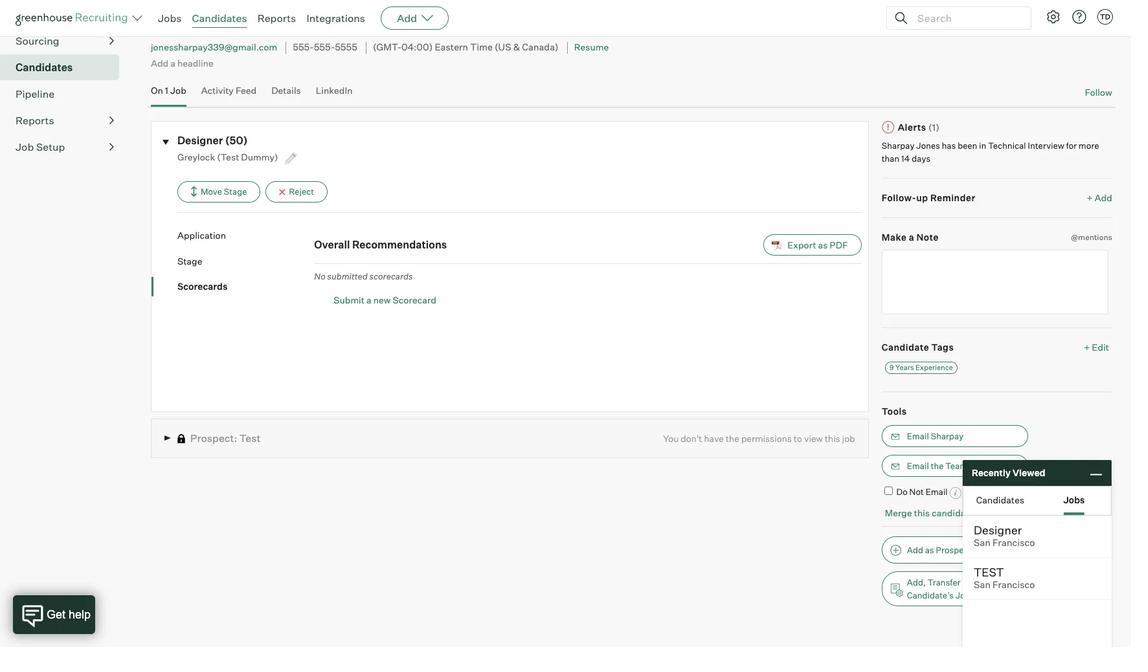 Task type: vqa. For each thing, say whether or not it's contained in the screenshot.
bottommost "Email"
yes



Task type: locate. For each thing, give the bounding box(es) containing it.
as inside "link"
[[818, 240, 828, 251]]

0 horizontal spatial as
[[818, 240, 828, 251]]

add up 04:00)
[[397, 12, 417, 25]]

tab list
[[964, 487, 1111, 516]]

recently
[[972, 468, 1011, 479]]

san
[[974, 538, 991, 549], [974, 580, 991, 591]]

email right not
[[926, 487, 948, 497]]

candidate tags
[[882, 342, 954, 353]]

recommendations
[[352, 238, 447, 251]]

as left pdf
[[818, 240, 828, 251]]

Search text field
[[915, 9, 1019, 28]]

test
[[974, 565, 1005, 580]]

recently viewed
[[972, 468, 1046, 479]]

0 vertical spatial reports link
[[258, 12, 296, 25]]

job setup link
[[16, 139, 114, 155]]

0 vertical spatial designer
[[251, 26, 292, 38]]

designer san francisco
[[974, 523, 1035, 549]]

1 horizontal spatial as
[[925, 546, 934, 556]]

& left the web
[[183, 26, 190, 38]]

years
[[896, 363, 914, 372]]

1 san from the top
[[974, 538, 991, 549]]

0 horizontal spatial candidates
[[16, 61, 73, 74]]

reject button
[[266, 181, 328, 203]]

email inside 'email the team' button
[[907, 461, 929, 472]]

1 horizontal spatial a
[[367, 294, 372, 305]]

designer up ...
[[974, 523, 1022, 538]]

0 horizontal spatial jobs
[[158, 12, 182, 25]]

sharpay inside button
[[931, 431, 964, 442]]

setup
[[36, 141, 65, 154]]

0 vertical spatial email
[[907, 431, 929, 442]]

2 vertical spatial job
[[16, 141, 34, 154]]

overall
[[314, 238, 350, 251]]

0 vertical spatial jobs
[[158, 12, 182, 25]]

email inside email sharpay button
[[907, 431, 929, 442]]

0 vertical spatial this
[[825, 433, 841, 444]]

candidates link up graphic
[[192, 12, 247, 25]]

0 horizontal spatial this
[[825, 433, 841, 444]]

1 vertical spatial sharpay
[[882, 141, 915, 151]]

follow-up reminder
[[882, 192, 976, 203]]

francisco for designer
[[993, 538, 1035, 549]]

application
[[177, 230, 226, 241]]

jones up graphic
[[212, 3, 254, 20]]

sharpay up than
[[882, 141, 915, 151]]

sharpay up 'email the team' button
[[931, 431, 964, 442]]

(gmt-
[[373, 42, 402, 53]]

san right prospect
[[974, 538, 991, 549]]

a for submit
[[367, 294, 372, 305]]

edit profile
[[1070, 2, 1116, 13]]

a left headline
[[170, 58, 175, 69]]

2 vertical spatial candidates
[[977, 495, 1025, 506]]

1 vertical spatial san
[[974, 580, 991, 591]]

9
[[890, 363, 894, 372]]

candidates link up pipeline link
[[16, 60, 114, 75]]

francisco inside test san francisco
[[993, 580, 1035, 591]]

to left ...
[[974, 546, 982, 556]]

1 vertical spatial candidates link
[[16, 60, 114, 75]]

1
[[165, 85, 168, 96]]

2 vertical spatial sharpay
[[931, 431, 964, 442]]

stage inside 'link'
[[177, 256, 202, 267]]

& right (us
[[513, 42, 520, 53]]

0 horizontal spatial sharpay
[[151, 3, 209, 20]]

0 horizontal spatial &
[[183, 26, 190, 38]]

None text field
[[882, 250, 1109, 315]]

+ for + add
[[1087, 192, 1093, 203]]

1 horizontal spatial jones
[[917, 141, 940, 151]]

san inside designer san francisco
[[974, 538, 991, 549]]

2 horizontal spatial a
[[909, 232, 915, 243]]

activity
[[201, 85, 234, 96]]

0 horizontal spatial reports
[[16, 114, 54, 127]]

0 vertical spatial a
[[170, 58, 175, 69]]

this left job
[[825, 433, 841, 444]]

the left team
[[931, 461, 944, 472]]

you don't have the permissions to view this job
[[663, 433, 855, 444]]

0 vertical spatial +
[[1087, 192, 1093, 203]]

add
[[397, 12, 417, 25], [151, 58, 168, 69], [1095, 192, 1113, 203], [907, 546, 924, 556]]

jones inside sharpay jones digital & web graphic designer at xeometry
[[212, 3, 254, 20]]

555- down at
[[293, 42, 314, 53]]

1 vertical spatial &
[[513, 42, 520, 53]]

email sharpay
[[907, 431, 964, 442]]

1 vertical spatial jones
[[917, 141, 940, 151]]

2 horizontal spatial candidates
[[977, 495, 1025, 506]]

team
[[946, 461, 968, 472]]

1 horizontal spatial designer
[[251, 26, 292, 38]]

sharpay
[[151, 3, 209, 20], [882, 141, 915, 151], [931, 431, 964, 442]]

francisco right or
[[993, 580, 1035, 591]]

candidates down the sourcing
[[16, 61, 73, 74]]

1 vertical spatial this
[[914, 508, 930, 519]]

sharpay for sharpay jones digital & web graphic designer at xeometry
[[151, 3, 209, 20]]

2 horizontal spatial sharpay
[[931, 431, 964, 442]]

job up the sourcing
[[16, 8, 34, 21]]

1 horizontal spatial stage
[[224, 187, 247, 197]]

td button
[[1098, 9, 1113, 25]]

2 vertical spatial email
[[926, 487, 948, 497]]

job for job setup
[[16, 141, 34, 154]]

stage right move
[[224, 187, 247, 197]]

don't
[[681, 433, 702, 444]]

1 vertical spatial +
[[1084, 342, 1090, 353]]

new
[[374, 294, 391, 305]]

designer up greylock
[[177, 134, 223, 147]]

francisco right ...
[[993, 538, 1035, 549]]

2 vertical spatial designer
[[974, 523, 1022, 538]]

linkedin link
[[316, 85, 353, 104]]

Do Not Email checkbox
[[885, 487, 893, 496]]

1 vertical spatial reports link
[[16, 113, 114, 128]]

add inside button
[[907, 546, 924, 556]]

email up the email the team
[[907, 431, 929, 442]]

1 vertical spatial designer
[[177, 134, 223, 147]]

scorecard
[[393, 294, 437, 305]]

a for add
[[170, 58, 175, 69]]

sharpay jones digital & web graphic designer at xeometry
[[151, 3, 347, 38]]

555- down xeometry
[[314, 42, 335, 53]]

web
[[191, 26, 212, 38]]

san right or
[[974, 580, 991, 591]]

this
[[825, 433, 841, 444], [914, 508, 930, 519]]

0 horizontal spatial designer
[[177, 134, 223, 147]]

job
[[842, 433, 855, 444]]

1 vertical spatial stage
[[177, 256, 202, 267]]

francisco
[[993, 538, 1035, 549], [993, 580, 1035, 591]]

0 vertical spatial &
[[183, 26, 190, 38]]

0 horizontal spatial a
[[170, 58, 175, 69]]

1 horizontal spatial sharpay
[[882, 141, 915, 151]]

on
[[151, 85, 163, 96]]

the right have
[[726, 433, 740, 444]]

reports
[[258, 12, 296, 25], [16, 114, 54, 127]]

prospect:
[[190, 432, 237, 445]]

0 vertical spatial stage
[[224, 187, 247, 197]]

reports link up the job setup link
[[16, 113, 114, 128]]

1 horizontal spatial edit
[[1092, 342, 1109, 353]]

experience
[[916, 363, 953, 372]]

555-555-5555
[[293, 42, 357, 53]]

1 horizontal spatial candidates
[[192, 12, 247, 25]]

0 vertical spatial as
[[818, 240, 828, 251]]

merge this candidate
[[885, 508, 974, 519]]

digital
[[151, 26, 181, 38]]

add up @mentions
[[1095, 192, 1113, 203]]

a left "note"
[[909, 232, 915, 243]]

scorecards
[[370, 271, 413, 282]]

follow
[[1085, 87, 1113, 98]]

job right 1
[[170, 85, 186, 96]]

stage down "application"
[[177, 256, 202, 267]]

add a headline
[[151, 58, 214, 69]]

2 horizontal spatial designer
[[974, 523, 1022, 538]]

or
[[963, 578, 971, 588]]

francisco inside designer san francisco
[[993, 538, 1035, 549]]

job for job dashboard
[[16, 8, 34, 21]]

this down do not email
[[914, 508, 930, 519]]

0 vertical spatial to
[[794, 433, 802, 444]]

1 horizontal spatial candidates link
[[192, 12, 247, 25]]

1 vertical spatial email
[[907, 461, 929, 472]]

edit
[[1070, 2, 1087, 13], [1092, 342, 1109, 353]]

0 vertical spatial edit
[[1070, 2, 1087, 13]]

0 vertical spatial job
[[16, 8, 34, 21]]

2 vertical spatial a
[[367, 294, 372, 305]]

0 vertical spatial sharpay
[[151, 3, 209, 20]]

td button
[[1095, 6, 1116, 27]]

add up add,
[[907, 546, 924, 556]]

a for make
[[909, 232, 915, 243]]

1 horizontal spatial to
[[974, 546, 982, 556]]

jones inside sharpay jones has been in technical interview for more than 14 days
[[917, 141, 940, 151]]

candidates down recently viewed
[[977, 495, 1025, 506]]

td
[[1100, 12, 1111, 21]]

as left prospect
[[925, 546, 934, 556]]

follow link
[[1085, 86, 1113, 99]]

add for add a headline
[[151, 58, 168, 69]]

reports down pipeline
[[16, 114, 54, 127]]

0 horizontal spatial the
[[726, 433, 740, 444]]

profile
[[1089, 2, 1116, 13]]

2 francisco from the top
[[993, 580, 1035, 591]]

submit a new scorecard link
[[334, 294, 862, 306]]

1 vertical spatial a
[[909, 232, 915, 243]]

0 horizontal spatial stage
[[177, 256, 202, 267]]

in
[[979, 141, 987, 151]]

as inside button
[[925, 546, 934, 556]]

2 san from the top
[[974, 580, 991, 591]]

sharpay inside sharpay jones digital & web graphic designer at xeometry
[[151, 3, 209, 20]]

jones up days
[[917, 141, 940, 151]]

designer inside designer san francisco
[[974, 523, 1022, 538]]

overall recommendations
[[314, 238, 447, 251]]

candidate
[[932, 508, 974, 519]]

1 vertical spatial as
[[925, 546, 934, 556]]

1 horizontal spatial this
[[914, 508, 930, 519]]

candidates up graphic
[[192, 12, 247, 25]]

add up on
[[151, 58, 168, 69]]

san inside test san francisco
[[974, 580, 991, 591]]

reports up at
[[258, 12, 296, 25]]

email
[[907, 431, 929, 442], [907, 461, 929, 472], [926, 487, 948, 497]]

edit profile link
[[1070, 2, 1116, 13]]

designer
[[251, 26, 292, 38], [177, 134, 223, 147], [974, 523, 1022, 538]]

export
[[788, 240, 816, 251]]

1 555- from the left
[[293, 42, 314, 53]]

(us
[[495, 42, 511, 53]]

1 horizontal spatial jobs
[[956, 591, 975, 601]]

1 horizontal spatial the
[[931, 461, 944, 472]]

eastern
[[435, 42, 468, 53]]

designer (50)
[[177, 134, 248, 147]]

integrations
[[307, 12, 365, 25]]

1 vertical spatial francisco
[[993, 580, 1035, 591]]

test
[[239, 432, 261, 445]]

designer for designer (50)
[[177, 134, 223, 147]]

sharpay up digital
[[151, 3, 209, 20]]

email for email the team
[[907, 461, 929, 472]]

0 vertical spatial san
[[974, 538, 991, 549]]

a left new
[[367, 294, 372, 305]]

1 vertical spatial the
[[931, 461, 944, 472]]

a
[[170, 58, 175, 69], [909, 232, 915, 243], [367, 294, 372, 305]]

designer left at
[[251, 26, 292, 38]]

sharpay inside sharpay jones has been in technical interview for more than 14 days
[[882, 141, 915, 151]]

1 vertical spatial jobs
[[1064, 495, 1085, 506]]

2 horizontal spatial jobs
[[1064, 495, 1085, 506]]

add inside popup button
[[397, 12, 417, 25]]

&
[[183, 26, 190, 38], [513, 42, 520, 53]]

0 vertical spatial francisco
[[993, 538, 1035, 549]]

reports link up at
[[258, 12, 296, 25]]

the inside 'email the team' button
[[931, 461, 944, 472]]

email up not
[[907, 461, 929, 472]]

add button
[[381, 6, 449, 30]]

job left setup
[[16, 141, 34, 154]]

0 vertical spatial jones
[[212, 3, 254, 20]]

1 horizontal spatial reports
[[258, 12, 296, 25]]

(1)
[[929, 121, 940, 133]]

2 vertical spatial jobs
[[956, 591, 975, 601]]

remove
[[973, 578, 1005, 588]]

555-
[[293, 42, 314, 53], [314, 42, 335, 53]]

sourcing
[[16, 34, 59, 47]]

1 francisco from the top
[[993, 538, 1035, 549]]

1 vertical spatial to
[[974, 546, 982, 556]]

a inside "submit a new scorecard" link
[[367, 294, 372, 305]]

0 horizontal spatial jones
[[212, 3, 254, 20]]

sharpay for sharpay jones has been in technical interview for more than 14 days
[[882, 141, 915, 151]]

email for email sharpay
[[907, 431, 929, 442]]

francisco for test
[[993, 580, 1035, 591]]

0 horizontal spatial to
[[794, 433, 802, 444]]

interview
[[1028, 141, 1065, 151]]

canada)
[[522, 42, 559, 53]]

to left view
[[794, 433, 802, 444]]

up
[[917, 192, 929, 203]]



Task type: describe. For each thing, give the bounding box(es) containing it.
headline
[[177, 58, 214, 69]]

1 vertical spatial job
[[170, 85, 186, 96]]

& inside sharpay jones digital & web graphic designer at xeometry
[[183, 26, 190, 38]]

activity feed link
[[201, 85, 257, 104]]

1 horizontal spatial &
[[513, 42, 520, 53]]

test san francisco
[[974, 565, 1035, 591]]

(50)
[[225, 134, 248, 147]]

email sharpay button
[[882, 426, 1028, 448]]

activity feed
[[201, 85, 257, 96]]

email the team button
[[882, 455, 1028, 477]]

0 vertical spatial candidates
[[192, 12, 247, 25]]

days
[[912, 153, 931, 164]]

sharpay jones has been in technical interview for more than 14 days
[[882, 141, 1100, 164]]

san for designer
[[974, 538, 991, 549]]

san for test
[[974, 580, 991, 591]]

0 vertical spatial the
[[726, 433, 740, 444]]

scorecards link
[[177, 280, 314, 293]]

configure image
[[1046, 9, 1062, 25]]

reminder
[[931, 192, 976, 203]]

scorecards
[[177, 281, 228, 292]]

has
[[942, 141, 956, 151]]

resume
[[574, 42, 609, 53]]

add as prospect to ... button
[[882, 537, 1028, 564]]

been
[[958, 141, 978, 151]]

stage link
[[177, 255, 314, 268]]

2 555- from the left
[[314, 42, 335, 53]]

not
[[910, 487, 924, 497]]

candidate
[[882, 342, 930, 353]]

14
[[902, 153, 910, 164]]

+ add link
[[1087, 192, 1113, 204]]

0 horizontal spatial candidates link
[[16, 60, 114, 75]]

pipeline link
[[16, 86, 114, 102]]

resume link
[[574, 42, 609, 53]]

tab list containing candidates
[[964, 487, 1111, 516]]

prospect: test
[[190, 432, 261, 445]]

viewed
[[1013, 468, 1046, 479]]

export as pdf
[[788, 240, 848, 251]]

jobs inside add, transfer or remove candidate's jobs
[[956, 591, 975, 601]]

+ edit
[[1084, 342, 1109, 353]]

as for export
[[818, 240, 828, 251]]

designer for designer san francisco
[[974, 523, 1022, 538]]

integrations link
[[307, 12, 365, 25]]

stage inside button
[[224, 187, 247, 197]]

submit a new scorecard
[[334, 294, 437, 305]]

1 horizontal spatial reports link
[[258, 12, 296, 25]]

greylock
[[177, 152, 215, 163]]

1 vertical spatial reports
[[16, 114, 54, 127]]

alerts
[[898, 121, 927, 133]]

+ edit link
[[1081, 339, 1113, 356]]

to inside button
[[974, 546, 982, 556]]

1 vertical spatial edit
[[1092, 342, 1109, 353]]

candidate's
[[907, 591, 954, 601]]

pdf
[[830, 240, 848, 251]]

9 years experience
[[890, 363, 953, 372]]

pipeline
[[16, 88, 55, 101]]

do
[[897, 487, 908, 497]]

04:00)
[[402, 42, 433, 53]]

on 1 job
[[151, 85, 186, 96]]

submit
[[334, 294, 365, 305]]

email the team
[[907, 461, 968, 472]]

job dashboard link
[[16, 7, 114, 22]]

designer inside sharpay jones digital & web graphic designer at xeometry
[[251, 26, 292, 38]]

add for add as prospect to ...
[[907, 546, 924, 556]]

jonessharpay339@gmail.com
[[151, 42, 277, 53]]

merge this candidate link
[[885, 508, 974, 519]]

make
[[882, 232, 907, 243]]

dummy)
[[241, 152, 278, 163]]

no
[[314, 271, 326, 282]]

as for add
[[925, 546, 934, 556]]

0 horizontal spatial reports link
[[16, 113, 114, 128]]

0 vertical spatial candidates link
[[192, 12, 247, 25]]

move stage button
[[177, 181, 261, 203]]

details
[[271, 85, 301, 96]]

move
[[201, 187, 222, 197]]

linkedin
[[316, 85, 353, 96]]

0 horizontal spatial edit
[[1070, 2, 1087, 13]]

alerts (1)
[[898, 121, 940, 133]]

...
[[983, 546, 991, 556]]

greenhouse recruiting image
[[16, 10, 132, 26]]

0 vertical spatial reports
[[258, 12, 296, 25]]

dashboard
[[36, 8, 90, 21]]

add for add
[[397, 12, 417, 25]]

application link
[[177, 229, 314, 242]]

than
[[882, 153, 900, 164]]

tags
[[932, 342, 954, 353]]

jones for sharpay jones digital & web graphic designer at xeometry
[[212, 3, 254, 20]]

@mentions link
[[1072, 231, 1113, 244]]

xeometry
[[304, 26, 347, 38]]

9 years experience link
[[885, 362, 958, 374]]

job dashboard
[[16, 8, 90, 21]]

follow-
[[882, 192, 917, 203]]

technical
[[989, 141, 1026, 151]]

1 vertical spatial candidates
[[16, 61, 73, 74]]

jonessharpay339@gmail.com link
[[151, 42, 277, 53]]

prospect
[[936, 546, 972, 556]]

do not email
[[897, 487, 948, 497]]

jones for sharpay jones has been in technical interview for more than 14 days
[[917, 141, 940, 151]]

add,
[[907, 578, 926, 588]]

graphic
[[214, 26, 249, 38]]

submitted
[[327, 271, 368, 282]]

add as prospect to ...
[[907, 546, 991, 556]]

on 1 job link
[[151, 85, 186, 104]]

+ for + edit
[[1084, 342, 1090, 353]]

add, transfer or remove candidate's jobs
[[907, 578, 1005, 601]]

you
[[663, 433, 679, 444]]

permissions
[[742, 433, 792, 444]]

details link
[[271, 85, 301, 104]]



